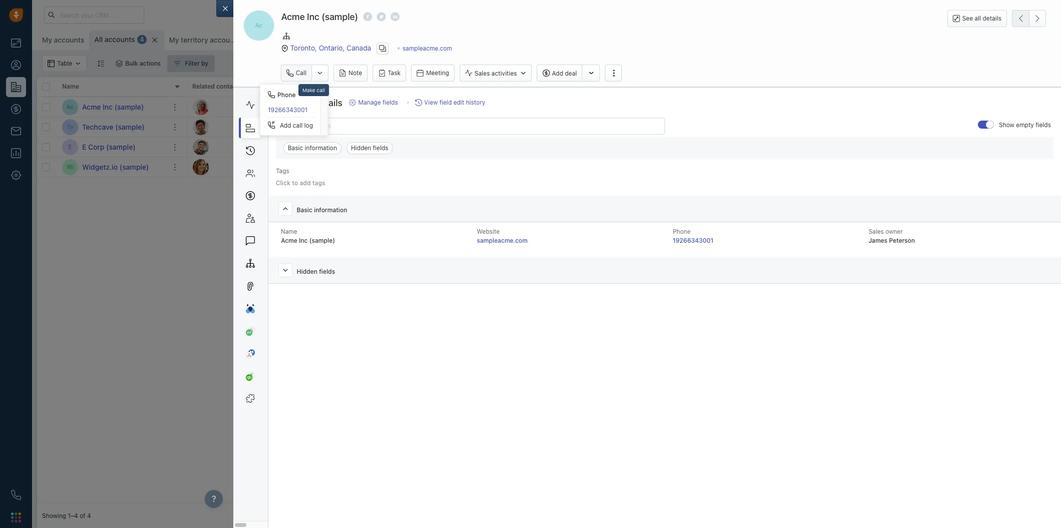 Task type: locate. For each thing, give the bounding box(es) containing it.
add inside button
[[552, 69, 563, 77]]

add inside tags click to add tags
[[300, 179, 311, 187]]

sampleacme.com inside row group
[[267, 103, 317, 111]]

to down the 'sampletechcave.com' on the top left
[[288, 143, 294, 151]]

0 horizontal spatial add
[[280, 122, 291, 129]]

container_wx8msf4aqz5i3rn1 image left 'due'
[[493, 163, 500, 171]]

1 horizontal spatial accounts
[[105, 35, 135, 44]]

+ click to add up widgetz.io link
[[267, 143, 307, 151]]

fields right the 0
[[373, 144, 389, 152]]

website for website sampleacme.com
[[477, 228, 500, 235]]

hidden up 5,600
[[351, 144, 371, 152]]

(sample) inside name acme inc (sample)
[[309, 237, 335, 244]]

container_wx8msf4aqz5i3rn1 image
[[116, 60, 123, 67], [174, 60, 181, 67], [493, 163, 500, 171]]

owner inside sales owner james peterson
[[886, 228, 903, 235]]

container_wx8msf4aqz5i3rn1 image
[[420, 103, 427, 110], [420, 163, 427, 171]]

owner for sales owner
[[435, 83, 453, 90]]

0 vertical spatial owner
[[435, 83, 453, 90]]

dialog
[[216, 0, 1061, 528]]

see all details
[[962, 15, 1001, 22]]

1 horizontal spatial my
[[169, 36, 179, 44]]

basic information
[[288, 144, 337, 152], [297, 206, 347, 214]]

1 my from the left
[[42, 36, 52, 44]]

0 horizontal spatial 19266343001 link
[[261, 102, 321, 117]]

1 horizontal spatial website
[[477, 228, 500, 235]]

show empty fields
[[999, 121, 1051, 129]]

territory
[[181, 36, 208, 44]]

1 container_wx8msf4aqz5i3rn1 image from the top
[[420, 103, 427, 110]]

0 horizontal spatial acme inc (sample)
[[82, 102, 144, 111]]

phone inside phone 19266343001
[[673, 228, 691, 235]]

manage
[[359, 99, 381, 106]]

0 horizontal spatial my
[[42, 36, 52, 44]]

0 horizontal spatial hidden fields
[[297, 268, 335, 275]]

0 vertical spatial + click to add
[[267, 143, 307, 151]]

in
[[550, 163, 555, 171]]

add left log
[[280, 122, 291, 129]]

1 vertical spatial add
[[280, 122, 291, 129]]

hidden fields
[[351, 144, 389, 152], [297, 268, 335, 275]]

1 horizontal spatial hidden
[[351, 144, 371, 152]]

+
[[267, 143, 271, 151], [568, 163, 572, 171]]

0 horizontal spatial hidden
[[297, 268, 317, 275]]

make
[[302, 87, 315, 93]]

call inside 'tooltip'
[[317, 87, 325, 93]]

0 vertical spatial inc
[[307, 12, 320, 22]]

2 vertical spatial peterson
[[889, 237, 915, 244]]

3
[[261, 36, 265, 44]]

call right make
[[317, 87, 325, 93]]

cell for $ 5,600
[[713, 157, 889, 177]]

2 horizontal spatial sampleacme.com link
[[477, 237, 528, 244]]

$ left 5,600
[[343, 162, 348, 171]]

e left corp
[[82, 142, 86, 151]]

james for 100
[[430, 103, 448, 111]]

see
[[962, 15, 973, 22]]

1 $ from the top
[[343, 102, 348, 111]]

1 vertical spatial hidden
[[297, 268, 317, 275]]

0 vertical spatial click
[[273, 143, 287, 151]]

click inside tags click to add tags
[[276, 179, 291, 187]]

my accounts button
[[37, 30, 89, 50], [42, 36, 84, 44]]

1 vertical spatial acme inc (sample)
[[82, 102, 144, 111]]

1 vertical spatial container_wx8msf4aqz5i3rn1 image
[[420, 163, 427, 171]]

fields down name acme inc (sample)
[[319, 268, 335, 275]]

press space to select this row. row containing $ 5,600
[[187, 157, 889, 177]]

ontario,
[[319, 43, 345, 52]]

acme
[[282, 12, 305, 22], [82, 102, 101, 111], [281, 237, 297, 244]]

1 horizontal spatial owner
[[886, 228, 903, 235]]

to right days
[[589, 163, 595, 171]]

1 horizontal spatial 19266343001 link
[[673, 237, 714, 244]]

1 james peterson from the top
[[430, 103, 475, 111]]

basic up name acme inc (sample)
[[297, 206, 312, 214]]

details right all
[[983, 15, 1001, 22]]

details down make call
[[315, 98, 342, 108]]

1 vertical spatial website
[[477, 228, 500, 235]]

0 horizontal spatial call
[[293, 122, 303, 129]]

1 horizontal spatial phone
[[643, 83, 662, 90]]

0 horizontal spatial + click to add
[[267, 143, 307, 151]]

0 vertical spatial james peterson
[[430, 103, 475, 111]]

information down log
[[305, 144, 337, 152]]

details
[[983, 15, 1001, 22], [315, 98, 342, 108]]

days
[[562, 163, 575, 171]]

0 horizontal spatial owner
[[435, 83, 453, 90]]

press space to select this row. row containing techcave (sample)
[[37, 117, 187, 137]]

+ right 2 in the right top of the page
[[568, 163, 572, 171]]

of
[[80, 512, 85, 520]]

1 horizontal spatial call
[[317, 87, 325, 93]]

add left deal
[[552, 69, 563, 77]]

contacts
[[216, 83, 242, 90]]

1–4
[[68, 512, 78, 520]]

hidden down name acme inc (sample)
[[297, 268, 317, 275]]

1 horizontal spatial add
[[552, 69, 563, 77]]

0 vertical spatial name
[[62, 83, 79, 90]]

2 vertical spatial click
[[276, 179, 291, 187]]

4 right of
[[87, 512, 91, 520]]

acme inc (sample) down name row
[[82, 102, 144, 111]]

1 horizontal spatial ac
[[255, 22, 263, 29]]

dialog containing acme inc (sample)
[[216, 0, 1061, 528]]

$ for $ 3,200
[[343, 122, 348, 131]]

fields
[[383, 99, 398, 106], [1036, 121, 1051, 129], [373, 144, 389, 152], [319, 268, 335, 275]]

0 vertical spatial 19266343001
[[268, 106, 308, 114]]

3 $ from the top
[[343, 142, 348, 151]]

0 vertical spatial container_wx8msf4aqz5i3rn1 image
[[420, 103, 427, 110]]

add deal button
[[537, 65, 582, 82]]

1 vertical spatial 4
[[87, 512, 91, 520]]

sampletechcave.com
[[267, 123, 327, 131]]

note
[[349, 69, 362, 77]]

0 vertical spatial 4
[[140, 36, 144, 43]]

container_wx8msf4aqz5i3rn1 image left filter
[[174, 60, 181, 67]]

1 horizontal spatial container_wx8msf4aqz5i3rn1 image
[[174, 60, 181, 67]]

call left log
[[293, 122, 303, 129]]

0 vertical spatial tags
[[276, 167, 289, 175]]

send email image
[[962, 11, 969, 19]]

1 horizontal spatial +
[[568, 163, 572, 171]]

19266343001
[[268, 106, 308, 114], [673, 237, 714, 244]]

0 horizontal spatial container_wx8msf4aqz5i3rn1 image
[[116, 60, 123, 67]]

$ left the 0
[[343, 142, 348, 151]]

open deals amount
[[343, 83, 400, 90]]

twitter circled image
[[377, 12, 386, 22]]

james peterson
[[430, 103, 475, 111], [430, 163, 475, 171]]

my for my territory accounts
[[169, 36, 179, 44]]

ac up te
[[66, 103, 74, 111]]

0 horizontal spatial e
[[68, 143, 72, 151]]

fields inside 'link'
[[383, 99, 398, 106]]

manage fields
[[359, 99, 398, 106]]

deal
[[565, 69, 577, 77]]

1 vertical spatial sales
[[418, 83, 434, 90]]

see all details button
[[947, 10, 1007, 27]]

acme inside row group
[[82, 102, 101, 111]]

1 vertical spatial hidden fields
[[297, 268, 335, 275]]

2 vertical spatial to
[[292, 179, 298, 187]]

1 vertical spatial sampleacme.com
[[267, 103, 317, 111]]

press space to select this row. row containing $ 100
[[187, 97, 889, 117]]

0 horizontal spatial ac
[[66, 103, 74, 111]]

add
[[296, 143, 307, 151], [596, 163, 607, 171], [300, 179, 311, 187]]

2 row group from the left
[[187, 97, 889, 177]]

0 vertical spatial call
[[317, 87, 325, 93]]

click right 2 in the right top of the page
[[573, 163, 587, 171]]

j image
[[193, 139, 209, 155]]

0 horizontal spatial website
[[267, 83, 291, 90]]

1 horizontal spatial acme inc (sample)
[[282, 12, 358, 22]]

actions
[[140, 60, 161, 67]]

to down widgetz.io link
[[292, 179, 298, 187]]

phone element
[[6, 485, 26, 505]]

4 $ from the top
[[343, 162, 348, 171]]

$ left 100
[[343, 102, 348, 111]]

accounts right territory
[[210, 36, 240, 44]]

5036153947
[[643, 162, 679, 170]]

1 vertical spatial 19266343001 link
[[673, 237, 714, 244]]

2 my from the left
[[169, 36, 179, 44]]

press space to select this row. row containing acme inc (sample)
[[37, 97, 187, 117]]

sampletechcave.com link
[[267, 123, 327, 131]]

information up name acme inc (sample)
[[314, 206, 347, 214]]

fields right empty
[[1036, 121, 1051, 129]]

0 vertical spatial hidden
[[351, 144, 371, 152]]

by
[[201, 60, 208, 67]]

account details
[[279, 98, 342, 108]]

1 horizontal spatial sales
[[475, 69, 490, 77]]

row group containing acme inc (sample)
[[37, 97, 187, 177]]

0 horizontal spatial name
[[62, 83, 79, 90]]

0 vertical spatial add
[[552, 69, 563, 77]]

+ click to add right 2 in the right top of the page
[[568, 163, 607, 171]]

⌘ o
[[297, 36, 309, 44]]

showing
[[42, 512, 66, 520]]

+ up widgetz.io link
[[267, 143, 271, 151]]

call button
[[281, 65, 312, 82]]

1 vertical spatial owner
[[886, 228, 903, 235]]

2 vertical spatial phone
[[673, 228, 691, 235]]

click up widgetz.io link
[[273, 143, 287, 151]]

sales owner
[[418, 83, 453, 90]]

fields down amount
[[383, 99, 398, 106]]

0 horizontal spatial tags
[[276, 167, 289, 175]]

techcave (sample) link
[[82, 122, 145, 132]]

4 inside all accounts 4
[[140, 36, 144, 43]]

2 james peterson from the top
[[430, 163, 475, 171]]

add for add deal
[[552, 69, 563, 77]]

row group containing $ 100
[[187, 97, 889, 177]]

1 horizontal spatial sampleacme.com link
[[403, 44, 452, 52]]

2 vertical spatial james
[[869, 237, 887, 244]]

1 vertical spatial click
[[573, 163, 587, 171]]

cell
[[563, 97, 638, 117], [713, 97, 889, 117], [713, 117, 889, 137], [713, 137, 889, 157], [713, 157, 889, 177]]

james
[[430, 103, 448, 111], [430, 163, 448, 171], [869, 237, 887, 244]]

e
[[82, 142, 86, 151], [68, 143, 72, 151]]

container_wx8msf4aqz5i3rn1 image inside bulk actions button
[[116, 60, 123, 67]]

4 up bulk actions
[[140, 36, 144, 43]]

1 horizontal spatial name
[[281, 228, 297, 235]]

meeting button
[[411, 65, 455, 82]]

1 vertical spatial acme
[[82, 102, 101, 111]]

s image
[[193, 119, 209, 135]]

my
[[42, 36, 52, 44], [169, 36, 179, 44]]

1 vertical spatial sampleacme.com link
[[267, 103, 317, 111]]

name acme inc (sample)
[[281, 228, 335, 244]]

Search your CRM... text field
[[44, 7, 144, 24]]

show
[[999, 121, 1014, 129]]

1 horizontal spatial e
[[82, 142, 86, 151]]

peterson for 100
[[450, 103, 475, 111]]

0 horizontal spatial sales
[[418, 83, 434, 90]]

1 horizontal spatial details
[[983, 15, 1001, 22]]

owner
[[435, 83, 453, 90], [886, 228, 903, 235]]

grid
[[37, 76, 889, 504]]

my territory accounts
[[169, 36, 240, 44]]

$ for $ 0
[[343, 142, 348, 151]]

$ left "3,200"
[[343, 122, 348, 131]]

container_wx8msf4aqz5i3rn1 image left bulk at the top left of the page
[[116, 60, 123, 67]]

sampleacme.com
[[403, 44, 452, 52], [267, 103, 317, 111], [477, 237, 528, 244]]

ac up 3
[[255, 22, 263, 29]]

call
[[317, 87, 325, 93], [293, 122, 303, 129]]

2 $ from the top
[[343, 122, 348, 131]]

filter by
[[185, 60, 208, 67]]

filter
[[185, 60, 200, 67]]

acme inc (sample) up o
[[282, 12, 358, 22]]

1 vertical spatial james
[[430, 163, 448, 171]]

2 vertical spatial acme
[[281, 237, 297, 244]]

all accounts 4
[[94, 35, 144, 44]]

basic information up name acme inc (sample)
[[297, 206, 347, 214]]

(sample)
[[322, 12, 358, 22], [114, 102, 144, 111], [115, 122, 145, 131], [106, 142, 136, 151], [120, 162, 149, 171], [309, 237, 335, 244]]

19266520001
[[643, 122, 682, 130]]

2 horizontal spatial accounts
[[210, 36, 240, 44]]

activity
[[508, 83, 530, 90]]

0 vertical spatial +
[[267, 143, 271, 151]]

accounts left all
[[54, 36, 84, 44]]

call
[[296, 69, 307, 77]]

1 vertical spatial basic information
[[297, 206, 347, 214]]

bulk actions
[[125, 60, 161, 67]]

e down te
[[68, 143, 72, 151]]

hidden fields up 5,600
[[351, 144, 389, 152]]

j image
[[193, 159, 209, 175]]

website inside the website sampleacme.com
[[477, 228, 500, 235]]

100
[[350, 102, 363, 111]]

name inside name acme inc (sample)
[[281, 228, 297, 235]]

name inside row
[[62, 83, 79, 90]]

basic down the 'sampletechcave.com' on the top left
[[288, 144, 303, 152]]

my territory accounts button
[[164, 30, 244, 50], [169, 36, 240, 44]]

1 vertical spatial to
[[589, 163, 595, 171]]

0
[[350, 142, 355, 151]]

owner for sales owner james peterson
[[886, 228, 903, 235]]

e for e
[[68, 143, 72, 151]]

1 horizontal spatial 19266343001
[[673, 237, 714, 244]]

wi
[[66, 163, 74, 171]]

hidden fields down name acme inc (sample)
[[297, 268, 335, 275]]

widgetz.io
[[267, 163, 297, 171]]

widgetz.io link
[[267, 163, 297, 171]]

press space to select this row. row
[[37, 97, 187, 117], [187, 97, 889, 117], [37, 117, 187, 137], [187, 117, 889, 137], [37, 137, 187, 157], [187, 137, 889, 157], [37, 157, 187, 177], [187, 157, 889, 177]]

all
[[94, 35, 103, 44]]

1 vertical spatial details
[[315, 98, 342, 108]]

sales activities button
[[460, 65, 537, 82], [460, 65, 532, 82]]

0 vertical spatial james
[[430, 103, 448, 111]]

cell for $ 3,200
[[713, 117, 889, 137]]

0 vertical spatial ac
[[255, 22, 263, 29]]

1 vertical spatial tags
[[313, 179, 326, 187]]

acme inc (sample) inside row group
[[82, 102, 144, 111]]

0 horizontal spatial +
[[267, 143, 271, 151]]

accounts right all
[[105, 35, 135, 44]]

to
[[288, 143, 294, 151], [589, 163, 595, 171], [292, 179, 298, 187]]

2 container_wx8msf4aqz5i3rn1 image from the top
[[420, 163, 427, 171]]

2
[[557, 163, 561, 171]]

4
[[140, 36, 144, 43], [87, 512, 91, 520]]

click down widgetz.io at the left top of page
[[276, 179, 291, 187]]

1 vertical spatial call
[[293, 122, 303, 129]]

activities
[[492, 69, 517, 77]]

click
[[273, 143, 287, 151], [573, 163, 587, 171], [276, 179, 291, 187]]

name row
[[37, 77, 187, 97]]

container_wx8msf4aqz5i3rn1 image inside filter by "button"
[[174, 60, 181, 67]]

ac button
[[243, 10, 275, 41]]

row group
[[37, 97, 187, 177], [187, 97, 889, 177]]

0 vertical spatial hidden fields
[[351, 144, 389, 152]]

1 row group from the left
[[37, 97, 187, 177]]

1 horizontal spatial sampleacme.com
[[403, 44, 452, 52]]

sales inside sales owner james peterson
[[869, 228, 884, 235]]

basic information down log
[[288, 144, 337, 152]]

5036153947 link
[[643, 162, 679, 172]]

0 horizontal spatial sampleacme.com
[[267, 103, 317, 111]]

19266343001 link
[[261, 102, 321, 117], [673, 237, 714, 244]]

press space to select this row. row containing $ 0
[[187, 137, 889, 157]]



Task type: vqa. For each thing, say whether or not it's contained in the screenshot.
Specific users and sources
no



Task type: describe. For each thing, give the bounding box(es) containing it.
1 vertical spatial +
[[568, 163, 572, 171]]

2 vertical spatial sampleacme.com
[[477, 237, 528, 244]]

related contacts
[[192, 83, 242, 90]]

$ 100
[[343, 102, 363, 111]]

all
[[975, 15, 981, 22]]

call for make
[[317, 87, 325, 93]]

widgetz.io
[[82, 162, 118, 171]]

related
[[192, 83, 215, 90]]

toronto, ontario, canada
[[290, 43, 371, 52]]

james peterson for $ 100
[[430, 103, 475, 111]]

press space to select this row. row containing $ 3,200
[[187, 117, 889, 137]]

linkedin circled image
[[391, 12, 400, 22]]

techcave (sample)
[[82, 122, 145, 131]]

task button
[[373, 65, 406, 82]]

ac inside row group
[[66, 103, 74, 111]]

edit
[[454, 99, 465, 106]]

0 vertical spatial to
[[288, 143, 294, 151]]

19266520001 link
[[643, 122, 682, 132]]

2 vertical spatial sampleacme.com link
[[477, 237, 528, 244]]

sales for sales owner
[[418, 83, 434, 90]]

sales for sales activities
[[475, 69, 490, 77]]

container_wx8msf4aqz5i3rn1 image for $ 5,600
[[420, 163, 427, 171]]

note button
[[334, 65, 368, 82]]

press space to select this row. row containing widgetz.io (sample)
[[37, 157, 187, 177]]

techcave
[[82, 122, 113, 131]]

bulk
[[125, 60, 138, 67]]

my for my accounts
[[42, 36, 52, 44]]

$ for $ 100
[[343, 102, 348, 111]]

peterson inside sales owner james peterson
[[889, 237, 915, 244]]

1 vertical spatial inc
[[103, 102, 113, 111]]

3,200
[[350, 122, 371, 131]]

2 horizontal spatial container_wx8msf4aqz5i3rn1 image
[[493, 163, 500, 171]]

name for name acme inc (sample)
[[281, 228, 297, 235]]

next activity
[[493, 83, 530, 90]]

$ for $ 5,600
[[343, 162, 348, 171]]

0 horizontal spatial details
[[315, 98, 342, 108]]

acme inside name acme inc (sample)
[[281, 237, 297, 244]]

add for add call log
[[280, 122, 291, 129]]

0 vertical spatial sampleacme.com link
[[403, 44, 452, 52]]

empty
[[1016, 121, 1034, 129]]

amount
[[377, 83, 400, 90]]

james peterson for $ 5,600
[[430, 163, 475, 171]]

sales activities
[[475, 69, 517, 77]]

0 vertical spatial 19266343001 link
[[261, 102, 321, 117]]

james inside sales owner james peterson
[[869, 237, 887, 244]]

3 more...
[[261, 36, 287, 44]]

widgetz.io (sample)
[[82, 162, 149, 171]]

container_wx8msf4aqz5i3rn1 image for bulk actions button
[[116, 60, 123, 67]]

toronto, ontario, canada link
[[290, 43, 371, 52]]

$ 5,600
[[343, 162, 371, 171]]

next
[[493, 83, 506, 90]]

1 horizontal spatial tags
[[313, 179, 326, 187]]

name for name
[[62, 83, 79, 90]]

all accounts link
[[94, 35, 135, 45]]

phone 19266343001
[[673, 228, 714, 244]]

my accounts
[[42, 36, 84, 44]]

0 horizontal spatial phone
[[278, 91, 296, 99]]

website sampleacme.com
[[477, 228, 528, 244]]

phone image
[[11, 490, 21, 500]]

add deal
[[552, 69, 577, 77]]

task
[[388, 69, 401, 77]]

meeting
[[426, 69, 449, 77]]

call for add
[[293, 122, 303, 129]]

acme inc (sample) link
[[82, 102, 144, 112]]

field
[[440, 99, 452, 106]]

e for e corp (sample)
[[82, 142, 86, 151]]

0 vertical spatial information
[[305, 144, 337, 152]]

$ 0
[[343, 142, 355, 151]]

ac inside button
[[255, 22, 263, 29]]

e corp (sample) link
[[82, 142, 136, 152]]

open
[[343, 83, 358, 90]]

0 vertical spatial basic
[[288, 144, 303, 152]]

add call log
[[280, 122, 313, 129]]

0 vertical spatial basic information
[[288, 144, 337, 152]]

toronto,
[[290, 43, 317, 52]]

te
[[67, 123, 74, 131]]

1 vertical spatial basic
[[297, 206, 312, 214]]

details inside "see all details" button
[[983, 15, 1001, 22]]

filter by button
[[167, 55, 215, 72]]

to inside tags click to add tags
[[292, 179, 298, 187]]

grid containing $ 100
[[37, 76, 889, 504]]

container_wx8msf4aqz5i3rn1 image for $ 100
[[420, 103, 427, 110]]

Search fields text field
[[279, 117, 665, 135]]

due in 2 days
[[538, 163, 575, 171]]

showing 1–4 of 4
[[42, 512, 91, 520]]

bulk actions button
[[109, 55, 167, 72]]

deals
[[360, 83, 376, 90]]

phone inside grid
[[643, 83, 662, 90]]

make call tooltip
[[298, 84, 329, 99]]

0 horizontal spatial 4
[[87, 512, 91, 520]]

sampleacme.com for top sampleacme.com link
[[403, 44, 452, 52]]

peterson for 5,600
[[450, 163, 475, 171]]

manage fields link
[[349, 98, 398, 107]]

1 horizontal spatial hidden fields
[[351, 144, 389, 152]]

more...
[[266, 36, 287, 44]]

0 vertical spatial acme
[[282, 12, 305, 22]]

corp
[[88, 142, 104, 151]]

sampleacme.com for the leftmost sampleacme.com link
[[267, 103, 317, 111]]

freshworks switcher image
[[11, 513, 21, 523]]

facebook circled image
[[363, 12, 372, 22]]

e corp (sample)
[[82, 142, 136, 151]]

container_wx8msf4aqz5i3rn1 image for filter by "button"
[[174, 60, 181, 67]]

inc inside name acme inc (sample)
[[299, 237, 308, 244]]

due
[[538, 163, 549, 171]]

0 horizontal spatial sampleacme.com link
[[267, 103, 317, 111]]

o
[[304, 36, 309, 44]]

l image
[[193, 99, 209, 115]]

1 horizontal spatial + click to add
[[568, 163, 607, 171]]

accounts for all
[[105, 35, 135, 44]]

accounts for my
[[54, 36, 84, 44]]

view
[[424, 99, 438, 106]]

make call
[[302, 87, 325, 93]]

$ 3,200
[[343, 122, 371, 131]]

widgetz.io (sample) link
[[82, 162, 149, 172]]

0 vertical spatial acme inc (sample)
[[282, 12, 358, 22]]

press space to select this row. row containing e corp (sample)
[[37, 137, 187, 157]]

1 vertical spatial add
[[596, 163, 607, 171]]

cell for $ 100
[[713, 97, 889, 117]]

view field edit history link
[[415, 98, 486, 107]]

james for 5,600
[[430, 163, 448, 171]]

cell for $ 0
[[713, 137, 889, 157]]

tags click to add tags
[[276, 167, 326, 187]]

history
[[466, 99, 486, 106]]

log
[[304, 122, 313, 129]]

1 vertical spatial information
[[314, 206, 347, 214]]

canada
[[347, 43, 371, 52]]

tags
[[568, 83, 582, 90]]

0 vertical spatial add
[[296, 143, 307, 151]]

view field edit history
[[424, 99, 486, 106]]

website for website
[[267, 83, 291, 90]]



